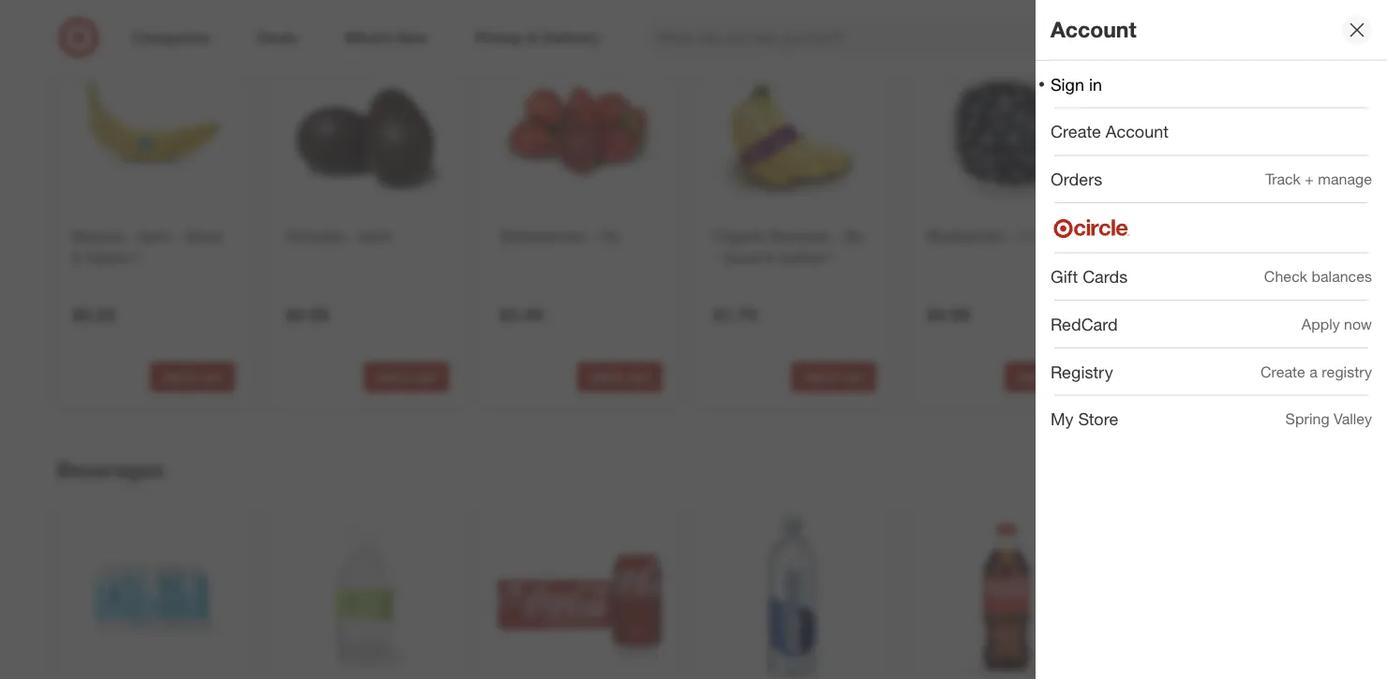 Task type: describe. For each thing, give the bounding box(es) containing it.
add for $1.79
[[804, 370, 825, 384]]

balances
[[1312, 268, 1373, 286]]

each for $0.25
[[137, 227, 170, 245]]

gift
[[1051, 267, 1078, 287]]

add to cart button for $3.49
[[578, 362, 663, 392]]

blueberries
[[927, 227, 1004, 245]]

cards
[[1083, 267, 1128, 287]]

add to cart button for $1.79
[[791, 362, 877, 392]]

redcard
[[1051, 314, 1118, 334]]

add to cart button for $4.99
[[1005, 362, 1090, 392]]

to for $0.95
[[401, 370, 412, 384]]

registry
[[1322, 363, 1373, 381]]

each for $0.95
[[359, 227, 391, 245]]

0 vertical spatial account
[[1051, 17, 1137, 43]]

orders
[[1051, 169, 1103, 189]]

avocado
[[286, 227, 345, 245]]

create account
[[1051, 122, 1169, 142]]

11.2oz
[[1019, 227, 1063, 245]]

cart for $4.99
[[1056, 370, 1078, 384]]

1lb
[[599, 227, 619, 245]]

add for $4.99
[[1018, 370, 1039, 384]]

6 to from the left
[[1256, 370, 1267, 384]]

add for $0.95
[[376, 370, 398, 384]]

now
[[1345, 315, 1373, 333]]

apply now
[[1302, 315, 1373, 333]]

to for $1.79
[[828, 370, 839, 384]]

organic bananas - 2lb - good & gather™
[[714, 227, 864, 267]]

6 cart from the left
[[1270, 370, 1292, 384]]

registry
[[1051, 362, 1114, 382]]

my
[[1051, 409, 1074, 430]]

organic bananas - 2lb - good & gather™ link
[[714, 226, 873, 268]]

create a registry
[[1261, 363, 1373, 381]]

strawberries
[[500, 227, 585, 245]]

beverages
[[56, 457, 164, 483]]

add to cart for $0.95
[[376, 370, 437, 384]]

track + manage
[[1266, 170, 1373, 188]]

add for $0.25
[[163, 370, 184, 384]]

spring
[[1286, 410, 1330, 429]]

sign in
[[1051, 74, 1103, 94]]

to for $0.25
[[187, 370, 198, 384]]

add to cart button for $0.95
[[364, 362, 449, 392]]

blueberries - 11.2oz link
[[927, 226, 1087, 247]]

organic
[[714, 227, 766, 245]]

$1.79
[[714, 304, 757, 326]]

good inside the banana - each - good & gather™
[[184, 227, 222, 245]]

cart for $1.79
[[842, 370, 864, 384]]

6 add from the left
[[1231, 370, 1253, 384]]



Task type: vqa. For each thing, say whether or not it's contained in the screenshot.
The Lego Super Mario link
no



Task type: locate. For each thing, give the bounding box(es) containing it.
5 add to cart from the left
[[1018, 370, 1078, 384]]

0 horizontal spatial each
[[137, 227, 170, 245]]

4 add from the left
[[804, 370, 825, 384]]

4 cart from the left
[[842, 370, 864, 384]]

distilled water - 128 fl oz (1gal) - good & gather™ image
[[282, 515, 449, 680], [282, 515, 449, 680]]

$0.95
[[286, 304, 329, 326]]

2 gather™ from the left
[[779, 248, 834, 267]]

avocado - each link
[[286, 226, 445, 247]]

to for $4.99
[[1042, 370, 1053, 384]]

add to cart for $0.25
[[163, 370, 223, 384]]

3 cart from the left
[[628, 370, 650, 384]]

blueberries - 11.2oz
[[927, 227, 1063, 245]]

create account link
[[1036, 108, 1388, 155]]

add to cart
[[163, 370, 223, 384], [376, 370, 437, 384], [590, 370, 650, 384], [804, 370, 864, 384], [1018, 370, 1078, 384], [1231, 370, 1292, 384]]

1 vertical spatial account
[[1106, 122, 1169, 142]]

3 to from the left
[[615, 370, 625, 384]]

gather™ inside organic bananas - 2lb - good & gather™
[[779, 248, 834, 267]]

& down 'bananas'
[[766, 248, 775, 267]]

1 horizontal spatial create
[[1261, 363, 1306, 381]]

banana - each - good & gather™
[[72, 227, 222, 267]]

&
[[72, 248, 82, 267], [766, 248, 775, 267]]

2 each from the left
[[359, 227, 391, 245]]

cart
[[201, 370, 223, 384], [415, 370, 437, 384], [628, 370, 650, 384], [842, 370, 864, 384], [1056, 370, 1078, 384], [1270, 370, 1292, 384]]

0 vertical spatial create
[[1051, 122, 1102, 142]]

search button
[[1100, 17, 1145, 62]]

3 add to cart from the left
[[590, 370, 650, 384]]

check
[[1265, 268, 1308, 286]]

create
[[1051, 122, 1102, 142], [1261, 363, 1306, 381]]

gather™ down 'bananas'
[[779, 248, 834, 267]]

cart for $0.25
[[201, 370, 223, 384]]

$4.99
[[927, 304, 971, 326]]

good
[[184, 227, 222, 245], [724, 248, 761, 267]]

each inside the banana - each - good & gather™
[[137, 227, 170, 245]]

banana
[[72, 227, 123, 245]]

1 & from the left
[[72, 248, 82, 267]]

strawberries - 1lb
[[500, 227, 619, 245]]

to for $3.49
[[615, 370, 625, 384]]

6 add to cart button from the left
[[1219, 362, 1304, 392]]

2lb
[[843, 227, 864, 245]]

avocado - each
[[286, 227, 391, 245]]

blueberries - 11.2oz image
[[924, 47, 1090, 214], [924, 47, 1090, 214]]

purified drinking water - 24pk/16.9 fl oz bottles - good & gather™ image
[[68, 515, 235, 680], [68, 515, 235, 680]]

my store
[[1051, 409, 1119, 430]]

create for create a registry
[[1261, 363, 1306, 381]]

& inside organic bananas - 2lb - good & gather™
[[766, 248, 775, 267]]

check balances
[[1265, 268, 1373, 286]]

add to cart button
[[150, 362, 235, 392], [364, 362, 449, 392], [578, 362, 663, 392], [791, 362, 877, 392], [1005, 362, 1090, 392], [1219, 362, 1304, 392]]

create down sign in
[[1051, 122, 1102, 142]]

cart for $3.49
[[628, 370, 650, 384]]

2 add to cart from the left
[[376, 370, 437, 384]]

valley
[[1334, 410, 1373, 429]]

add for $3.49
[[590, 370, 611, 384]]

0 horizontal spatial create
[[1051, 122, 1102, 142]]

1 add from the left
[[163, 370, 184, 384]]

1 vertical spatial create
[[1261, 363, 1306, 381]]

organic bananas - 2lb - good & gather™ image
[[710, 47, 877, 214], [710, 47, 877, 214]]

apply
[[1302, 315, 1340, 333]]

1 horizontal spatial good
[[724, 248, 761, 267]]

2 add to cart button from the left
[[364, 362, 449, 392]]

add to cart for $4.99
[[1018, 370, 1078, 384]]

cart for $0.95
[[415, 370, 437, 384]]

& down banana
[[72, 248, 82, 267]]

bananas
[[770, 227, 829, 245]]

2 & from the left
[[766, 248, 775, 267]]

2 cart from the left
[[415, 370, 437, 384]]

account dialog
[[1036, 0, 1388, 680]]

add to cart button for $0.25
[[150, 362, 235, 392]]

add to cart for $3.49
[[590, 370, 650, 384]]

5 cart from the left
[[1056, 370, 1078, 384]]

sign in link
[[1036, 61, 1388, 108]]

each right avocado
[[359, 227, 391, 245]]

+
[[1305, 170, 1314, 188]]

create inside 'link'
[[1051, 122, 1102, 142]]

gather™ inside the banana - each - good & gather™
[[86, 248, 141, 267]]

to
[[187, 370, 198, 384], [401, 370, 412, 384], [615, 370, 625, 384], [828, 370, 839, 384], [1042, 370, 1053, 384], [1256, 370, 1267, 384]]

track
[[1266, 170, 1301, 188]]

5 add from the left
[[1018, 370, 1039, 384]]

2 add from the left
[[376, 370, 398, 384]]

6 add to cart from the left
[[1231, 370, 1292, 384]]

gather™
[[86, 248, 141, 267], [779, 248, 834, 267]]

5 add to cart button from the left
[[1005, 362, 1090, 392]]

coca-cola - 20 fl oz bottle image
[[924, 515, 1090, 680], [924, 515, 1090, 680]]

strawberries - 1lb image
[[496, 47, 663, 214], [496, 47, 663, 214]]

4 add to cart from the left
[[804, 370, 864, 384]]

1 horizontal spatial &
[[766, 248, 775, 267]]

each right banana
[[137, 227, 170, 245]]

gift cards
[[1051, 267, 1128, 287]]

lemon - each image
[[1137, 47, 1304, 214], [1137, 47, 1304, 214]]

1 horizontal spatial each
[[359, 227, 391, 245]]

gather™ down banana
[[86, 248, 141, 267]]

a
[[1310, 363, 1318, 381]]

4 to from the left
[[828, 370, 839, 384]]

create for create account
[[1051, 122, 1102, 142]]

1 horizontal spatial gather™
[[779, 248, 834, 267]]

avocado - each image
[[282, 47, 449, 214], [282, 47, 449, 214]]

account inside 'link'
[[1106, 122, 1169, 142]]

strawberries - 1lb link
[[500, 226, 659, 247]]

store
[[1079, 409, 1119, 430]]

3 add to cart button from the left
[[578, 362, 663, 392]]

2 to from the left
[[401, 370, 412, 384]]

smartwater - 20 fl oz bottle image
[[710, 515, 877, 680], [710, 515, 877, 680]]

0 vertical spatial good
[[184, 227, 222, 245]]

search
[[1100, 30, 1145, 48]]

1 cart from the left
[[201, 370, 223, 384]]

5 to from the left
[[1042, 370, 1053, 384]]

sign
[[1051, 74, 1085, 94]]

0 horizontal spatial good
[[184, 227, 222, 245]]

What can we help you find? suggestions appear below search field
[[646, 17, 1113, 58]]

1 add to cart button from the left
[[150, 362, 235, 392]]

good inside organic bananas - 2lb - good & gather™
[[724, 248, 761, 267]]

-
[[127, 227, 133, 245], [174, 227, 180, 245], [349, 227, 355, 245], [589, 227, 595, 245], [833, 227, 839, 245], [1009, 227, 1014, 245], [714, 248, 719, 267]]

3 add from the left
[[590, 370, 611, 384]]

coca-cola - 12pk/12 fl oz cans image
[[496, 515, 663, 680], [496, 515, 663, 680]]

0 horizontal spatial &
[[72, 248, 82, 267]]

banana - each - good & gather™ image
[[68, 47, 235, 214], [68, 47, 235, 214]]

add to cart for $1.79
[[804, 370, 864, 384]]

banana - each - good & gather™ link
[[72, 226, 232, 268]]

1 each from the left
[[137, 227, 170, 245]]

each
[[137, 227, 170, 245], [359, 227, 391, 245]]

4 add to cart button from the left
[[791, 362, 877, 392]]

$3.49
[[500, 304, 543, 326]]

1 to from the left
[[187, 370, 198, 384]]

in
[[1089, 74, 1103, 94]]

create left a
[[1261, 363, 1306, 381]]

1 vertical spatial good
[[724, 248, 761, 267]]

1 add to cart from the left
[[163, 370, 223, 384]]

add
[[163, 370, 184, 384], [376, 370, 398, 384], [590, 370, 611, 384], [804, 370, 825, 384], [1018, 370, 1039, 384], [1231, 370, 1253, 384]]

& inside the banana - each - good & gather™
[[72, 248, 82, 267]]

$0.25
[[72, 304, 116, 326]]

manage
[[1319, 170, 1373, 188]]

0 horizontal spatial gather™
[[86, 248, 141, 267]]

account
[[1051, 17, 1137, 43], [1106, 122, 1169, 142]]

spring valley
[[1286, 410, 1373, 429]]

1 gather™ from the left
[[86, 248, 141, 267]]



